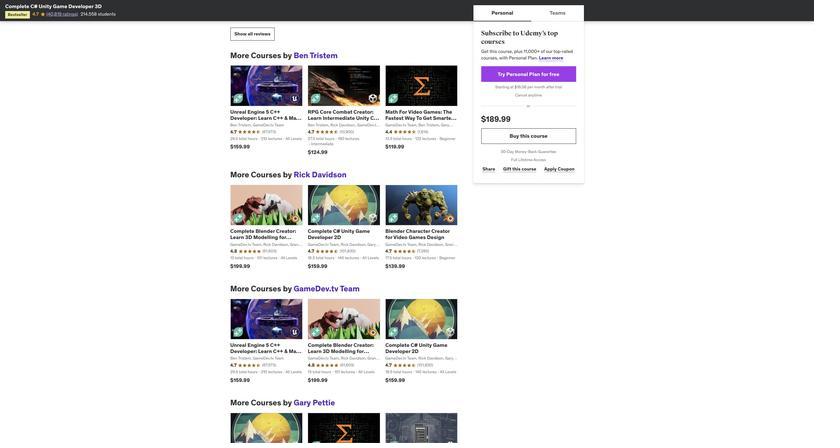 Task type: describe. For each thing, give the bounding box(es) containing it.
make for ben
[[289, 115, 302, 121]]

214,558 students
[[81, 11, 116, 17]]

more courses by gamedev.tv team
[[230, 284, 360, 294]]

davidson, inside "ben tristem, rick davidson, gamedev.tv team"
[[339, 123, 356, 127]]

davidson
[[312, 170, 347, 180]]

design
[[427, 234, 444, 241]]

fastest
[[385, 115, 404, 121]]

rick inside blender character creator for video games design gamedev.tv team, rick davidson, grant abbitt
[[418, 242, 426, 247]]

developer for the 'complete c# unity game developer 2d' link to the right
[[385, 348, 410, 355]]

hours for 7285 reviews element
[[402, 255, 411, 260]]

complete blender creator: learn 3d modelling for beginners for '61603 reviews' element to the bottom
[[308, 342, 374, 361]]

plan
[[529, 71, 540, 77]]

davidson, inside blender character creator for video games design gamedev.tv team, rick davidson, grant abbitt
[[427, 242, 444, 247]]

more for more courses by gamedev.tv team
[[230, 284, 249, 294]]

190 lectures intermediate
[[311, 136, 359, 146]]

(61,603) for '61603 reviews' element to the bottom
[[340, 363, 354, 368]]

grant inside blender character creator for video games design gamedev.tv team, rick davidson, grant abbitt
[[445, 242, 455, 247]]

personal inside personal button
[[492, 10, 513, 16]]

at
[[385, 121, 391, 127]]

0 vertical spatial 61603 reviews element
[[262, 249, 277, 254]]

190
[[338, 136, 344, 141]]

gamedev.tv inside 'gamedev.tv team, ben tristem, gary pettie'
[[385, 123, 406, 127]]

video inside the math for video games: the fastest way to get smarter at math
[[408, 108, 422, 115]]

or
[[527, 103, 530, 108]]

unreal engine 5 c++ developer: learn c++ & make video games for gamedev.tv
[[230, 342, 302, 361]]

0 vertical spatial (101,830)
[[340, 249, 356, 254]]

(40,819 ratings)
[[47, 11, 78, 17]]

210 for gamedev.tv
[[261, 369, 267, 374]]

full
[[511, 157, 517, 162]]

creator: for the top '61603 reviews' element
[[276, 228, 296, 234]]

0 horizontal spatial 3d
[[95, 3, 102, 9]]

hours for '61603 reviews' element to the bottom
[[321, 369, 331, 374]]

gary pettie link
[[294, 398, 335, 408]]

month
[[534, 85, 545, 90]]

buy
[[510, 133, 519, 139]]

buy this course button
[[481, 128, 576, 144]]

to
[[513, 29, 519, 37]]

(67,573) for gamedev.tv
[[262, 363, 276, 368]]

video inside blender character creator for video games design gamedev.tv team, rick davidson, grant abbitt
[[393, 234, 408, 241]]

by for gamedev.tv
[[283, 284, 292, 294]]

team, inside 'gamedev.tv team, ben tristem, gary pettie'
[[407, 123, 417, 127]]

with
[[499, 55, 508, 61]]

13 for complete blender creator: learn 3d modelling for beginners link associated with '61603 reviews' element to the bottom
[[308, 369, 312, 374]]

guarantee
[[538, 149, 556, 154]]

complete blender creator: learn 3d modelling for beginners link for '61603 reviews' element to the bottom
[[308, 342, 374, 361]]

beginner for ben tristem
[[440, 136, 456, 141]]

courses for gamedev.tv team
[[251, 284, 281, 294]]

all
[[248, 31, 253, 37]]

character
[[406, 228, 430, 234]]

reviews
[[254, 31, 270, 37]]

at
[[510, 85, 514, 90]]

4.8 for complete blender creator: learn 3d modelling for beginners link associated with '61603 reviews' element to the bottom
[[308, 362, 315, 368]]

7285 reviews element
[[417, 249, 429, 254]]

beginners for the top '61603 reviews' element complete blender creator: learn 3d modelling for beginners link
[[230, 240, 256, 247]]

gift
[[503, 166, 511, 172]]

& for gamedev.tv team
[[284, 348, 288, 355]]

all levels for '61603 reviews' element to the bottom
[[358, 369, 375, 374]]

cancel
[[515, 93, 527, 98]]

by for ben
[[283, 50, 292, 60]]

rick inside "ben tristem, rick davidson, gamedev.tv team"
[[330, 123, 338, 127]]

complete c# unity game developer 3d
[[5, 3, 102, 9]]

18.5 total hours for 101830 reviews "element" associated with leftmost the 'complete c# unity game developer 2d' link
[[308, 255, 334, 260]]

17.5 total hours
[[385, 255, 411, 260]]

back
[[528, 149, 537, 154]]

0 horizontal spatial developer
[[68, 3, 94, 9]]

(1,614)
[[418, 129, 428, 134]]

all for the top '61603 reviews' element
[[281, 255, 285, 260]]

bestseller
[[8, 12, 27, 17]]

grant for complete blender creator: learn 3d modelling for beginners link associated with '61603 reviews' element to the bottom
[[367, 356, 377, 361]]

of
[[541, 49, 545, 54]]

120
[[415, 255, 421, 260]]

all levels for the top '61603 reviews' element
[[281, 255, 297, 260]]

ben tristem link
[[294, 50, 338, 60]]

rated
[[562, 49, 573, 54]]

gift this course link
[[502, 163, 538, 176]]

by for gary
[[283, 398, 292, 408]]

all levels for 101830 reviews "element" associated with leftmost the 'complete c# unity game developer 2d' link
[[362, 255, 379, 260]]

more courses by gary pettie
[[230, 398, 335, 408]]

ratings)
[[63, 11, 78, 17]]

intermediate inside rpg core combat creator: learn intermediate unity c# coding
[[323, 115, 355, 121]]

11,000+
[[524, 49, 540, 54]]

gamedev.tv team, ben tristem, gary pettie
[[385, 123, 449, 133]]

1 horizontal spatial complete c# unity game developer 2d link
[[385, 342, 447, 355]]

1 vertical spatial 61603 reviews element
[[340, 363, 354, 368]]

$199.99 for the top '61603 reviews' element
[[230, 263, 250, 269]]

for inside blender character creator for video games design gamedev.tv team, rick davidson, grant abbitt
[[385, 234, 392, 241]]

gamedev.tv team, rick davidson, grant abbitt for the top '61603 reviews' element
[[230, 242, 300, 252]]

get inside the math for video games: the fastest way to get smarter at math
[[423, 115, 432, 121]]

top
[[548, 29, 558, 37]]

rpg
[[308, 108, 319, 115]]

gamedev.tv team, rick davidson, grant abbitt for '61603 reviews' element to the bottom
[[308, 356, 377, 366]]

show all reviews
[[234, 31, 270, 37]]

& for ben tristem
[[284, 115, 288, 121]]

120 lectures
[[415, 255, 436, 260]]

core
[[320, 108, 332, 115]]

hours for 10900 reviews element
[[325, 136, 335, 141]]

unreal for more courses by ben tristem
[[230, 108, 246, 115]]

$16.58
[[515, 85, 526, 90]]

hours for 101830 reviews "element" related to the 'complete c# unity game developer 2d' link to the right
[[402, 369, 412, 374]]

trial
[[555, 85, 562, 90]]

5 for ben
[[266, 108, 269, 115]]

$189.99 buy this course
[[481, 114, 548, 139]]

1 vertical spatial 140
[[415, 369, 422, 374]]

rick davidson link
[[294, 170, 347, 180]]

combat
[[333, 108, 352, 115]]

get inside get this course, plus 11,000+ of our top-rated courses, with personal plan.
[[481, 49, 489, 54]]

blender inside blender character creator for video games design gamedev.tv team, rick davidson, grant abbitt
[[385, 228, 405, 234]]

apply coupon button
[[543, 163, 576, 176]]

67573 reviews element for ben
[[262, 129, 276, 135]]

more courses by ben tristem
[[230, 50, 338, 60]]

13.5 total hours
[[385, 136, 412, 141]]

our
[[546, 49, 553, 54]]

140 lectures for 101830 reviews "element" related to the 'complete c# unity game developer 2d' link to the right
[[415, 369, 437, 374]]

tristem, inside 'gamedev.tv team, ben tristem, gary pettie'
[[426, 123, 440, 127]]

anytime
[[528, 93, 542, 98]]

modelling for the top '61603 reviews' element
[[253, 234, 278, 241]]

coding
[[308, 121, 326, 127]]

(61,603) for the top '61603 reviews' element
[[262, 249, 277, 254]]

share
[[483, 166, 495, 172]]

share button
[[481, 163, 497, 176]]

starting
[[495, 85, 509, 90]]

gamedev.tv inside blender character creator for video games design gamedev.tv team, rick davidson, grant abbitt
[[385, 242, 406, 247]]

try
[[498, 71, 505, 77]]

course,
[[498, 49, 513, 54]]

show
[[234, 31, 247, 37]]

more courses by rick davidson
[[230, 170, 347, 180]]

learn more
[[539, 55, 563, 61]]

intermediate inside 190 lectures intermediate
[[311, 141, 333, 146]]

13 total hours for '61603 reviews' element to the bottom
[[308, 369, 331, 374]]

subscribe to udemy's top courses
[[481, 29, 558, 46]]

18.5 for leftmost the 'complete c# unity game developer 2d' link
[[308, 255, 315, 260]]

101 lectures for the top '61603 reviews' element
[[257, 255, 277, 260]]

5 for gamedev.tv
[[266, 342, 269, 348]]

abbitt for complete blender creator: learn 3d modelling for beginners link associated with '61603 reviews' element to the bottom
[[308, 361, 319, 366]]

ben tristem, rick davidson, gamedev.tv team
[[308, 123, 378, 133]]

0 vertical spatial 2d
[[334, 234, 341, 241]]

game for leftmost the 'complete c# unity game developer 2d' link
[[355, 228, 370, 234]]

show all reviews button
[[230, 27, 275, 40]]

27.5 total hours
[[308, 136, 335, 141]]

13 total hours for the top '61603 reviews' element
[[230, 255, 254, 260]]

coupon
[[558, 166, 575, 172]]

30-day money-back guarantee full lifetime access
[[501, 149, 556, 162]]

free
[[549, 71, 559, 77]]

games for more courses by ben tristem
[[246, 121, 263, 127]]

29.5 for more courses by ben tristem
[[230, 136, 238, 141]]

210 for ben
[[261, 136, 267, 141]]

personal button
[[473, 5, 531, 21]]

0 vertical spatial game
[[53, 3, 67, 9]]

smarter
[[433, 115, 453, 121]]

all for 101830 reviews "element" related to the 'complete c# unity game developer 2d' link to the right
[[440, 369, 444, 374]]

games:
[[423, 108, 442, 115]]

210 lectures for ben
[[261, 136, 282, 141]]

money-
[[515, 149, 528, 154]]

more
[[552, 55, 563, 61]]

developer: for more courses by gamedev.tv team
[[230, 348, 257, 355]]

after
[[546, 85, 554, 90]]

hours for 1614 reviews element
[[402, 136, 412, 141]]

personal inside 'try personal plan for free' link
[[506, 71, 528, 77]]

3d for the top '61603 reviews' element
[[245, 234, 252, 241]]

rpg core combat creator: learn intermediate unity c# coding
[[308, 108, 377, 127]]

more for more courses by rick davidson
[[230, 170, 249, 180]]

get this course, plus 11,000+ of our top-rated courses, with personal plan.
[[481, 49, 573, 61]]

plus
[[514, 49, 523, 54]]

way
[[405, 115, 415, 121]]

1 vertical spatial complete c# unity game developer 2d gamedev.tv team, rick davidson, gary pettie
[[385, 342, 453, 366]]



Task type: vqa. For each thing, say whether or not it's contained in the screenshot.


Task type: locate. For each thing, give the bounding box(es) containing it.
101830 reviews element for leftmost the 'complete c# unity game developer 2d' link
[[340, 249, 356, 254]]

1 horizontal spatial 18.5
[[385, 369, 392, 374]]

2 vertical spatial personal
[[506, 71, 528, 77]]

tristem,
[[238, 123, 252, 127], [316, 123, 329, 127], [426, 123, 440, 127], [238, 356, 252, 361]]

1 vertical spatial 5
[[266, 342, 269, 348]]

0 vertical spatial 4.8
[[230, 248, 237, 254]]

1 horizontal spatial get
[[481, 49, 489, 54]]

personal down plus
[[509, 55, 527, 61]]

blender
[[256, 228, 275, 234], [385, 228, 405, 234], [333, 342, 352, 348]]

18.5 total hours for 101830 reviews "element" related to the 'complete c# unity game developer 2d' link to the right
[[385, 369, 412, 374]]

$199.99 for '61603 reviews' element to the bottom
[[308, 377, 328, 383]]

4.4
[[385, 129, 392, 135]]

0 horizontal spatial complete c# unity game developer 2d gamedev.tv team, rick davidson, gary pettie
[[308, 228, 376, 252]]

29.5
[[230, 136, 238, 141], [230, 369, 238, 374]]

0 vertical spatial make
[[289, 115, 302, 121]]

learn
[[539, 55, 551, 61], [258, 115, 272, 121], [308, 115, 322, 121], [230, 234, 244, 241], [258, 348, 272, 355], [308, 348, 322, 355]]

0 vertical spatial unreal engine 5 c++ developer: learn c++ & make video games
[[230, 108, 302, 127]]

1 vertical spatial modelling
[[331, 348, 356, 355]]

ben inside 'gamedev.tv team, ben tristem, gary pettie'
[[418, 123, 425, 127]]

team
[[275, 123, 284, 127], [308, 128, 317, 133], [340, 284, 360, 294], [275, 356, 284, 361]]

unreal engine 5 c++ developer: learn c++ & make video games link for gamedev.tv team
[[230, 342, 302, 361]]

0 vertical spatial (61,603)
[[262, 249, 277, 254]]

2d
[[334, 234, 341, 241], [412, 348, 419, 355]]

beginner
[[440, 136, 456, 141], [439, 255, 455, 260]]

beginner for rick davidson
[[439, 255, 455, 260]]

this right buy
[[520, 133, 530, 139]]

get up courses,
[[481, 49, 489, 54]]

101 for '61603 reviews' element to the bottom
[[334, 369, 340, 374]]

all levels for 101830 reviews "element" related to the 'complete c# unity game developer 2d' link to the right
[[440, 369, 456, 374]]

1 horizontal spatial complete blender creator: learn 3d modelling for beginners
[[308, 342, 374, 361]]

2 unreal engine 5 c++ developer: learn c++ & make video games from the top
[[230, 342, 302, 361]]

1 29.5 total hours from the top
[[230, 136, 258, 141]]

1 horizontal spatial 2d
[[412, 348, 419, 355]]

(7,285)
[[417, 249, 429, 254]]

1 vertical spatial $199.99
[[308, 377, 328, 383]]

2 horizontal spatial blender
[[385, 228, 405, 234]]

ben tristem, gamedev.tv team for more courses by gamedev.tv team
[[230, 356, 284, 361]]

hours for the top '61603 reviews' element
[[244, 255, 254, 260]]

levels for 101830 reviews "element" associated with leftmost the 'complete c# unity game developer 2d' link
[[368, 255, 379, 260]]

4 by from the top
[[283, 398, 292, 408]]

122
[[415, 136, 421, 141]]

0 vertical spatial beginner
[[440, 136, 456, 141]]

0 vertical spatial gamedev.tv team, rick davidson, grant abbitt
[[230, 242, 300, 252]]

this for course,
[[490, 49, 497, 54]]

starting at $16.58 per month after trial cancel anytime
[[495, 85, 562, 98]]

1 210 from the top
[[261, 136, 267, 141]]

0 vertical spatial 5
[[266, 108, 269, 115]]

make for gamedev.tv
[[289, 348, 302, 355]]

courses for ben tristem
[[251, 50, 281, 60]]

0 vertical spatial 29.5 total hours
[[230, 136, 258, 141]]

udemy's
[[520, 29, 546, 37]]

learn inside rpg core combat creator: learn intermediate unity c# coding
[[308, 115, 322, 121]]

0 horizontal spatial $199.99
[[230, 263, 250, 269]]

complete blender creator: learn 3d modelling for beginners link
[[230, 228, 296, 247], [308, 342, 374, 361]]

140 lectures
[[338, 255, 359, 260], [415, 369, 437, 374]]

complete blender creator: learn 3d modelling for beginners link for the top '61603 reviews' element
[[230, 228, 296, 247]]

team inside "ben tristem, rick davidson, gamedev.tv team"
[[308, 128, 317, 133]]

1 horizontal spatial complete c# unity game developer 2d gamedev.tv team, rick davidson, gary pettie
[[385, 342, 453, 366]]

games inside blender character creator for video games design gamedev.tv team, rick davidson, grant abbitt
[[409, 234, 426, 241]]

courses for gary pettie
[[251, 398, 281, 408]]

apply coupon
[[544, 166, 575, 172]]

course down lifetime
[[522, 166, 536, 172]]

2 (67,573) from the top
[[262, 363, 276, 368]]

1 vertical spatial complete c# unity game developer 2d link
[[385, 342, 447, 355]]

2 67573 reviews element from the top
[[262, 363, 276, 368]]

$189.99
[[481, 114, 511, 124]]

games for more courses by gamedev.tv team
[[246, 354, 263, 361]]

abbitt for the top '61603 reviews' element complete blender creator: learn 3d modelling for beginners link
[[230, 247, 241, 252]]

levels for '61603 reviews' element to the bottom
[[364, 369, 375, 374]]

personal up "subscribe"
[[492, 10, 513, 16]]

0 horizontal spatial 13 total hours
[[230, 255, 254, 260]]

pettie inside 'gamedev.tv team, ben tristem, gary pettie'
[[385, 128, 396, 133]]

2 210 from the top
[[261, 369, 267, 374]]

for
[[399, 108, 407, 115]]

lifetime
[[518, 157, 533, 162]]

math right at at the top left of page
[[392, 121, 405, 127]]

0 vertical spatial 101
[[257, 255, 262, 260]]

2 vertical spatial this
[[512, 166, 521, 172]]

(101,830)
[[340, 249, 356, 254], [417, 363, 433, 368]]

tristem, inside "ben tristem, rick davidson, gamedev.tv team"
[[316, 123, 329, 127]]

0 horizontal spatial gamedev.tv team, rick davidson, grant abbitt
[[230, 242, 300, 252]]

2 29.5 total hours from the top
[[230, 369, 258, 374]]

1 horizontal spatial 4.8
[[308, 362, 315, 368]]

4.8 for the top '61603 reviews' element complete blender creator: learn 3d modelling for beginners link
[[230, 248, 237, 254]]

1 vertical spatial 29.5
[[230, 369, 238, 374]]

61603 reviews element
[[262, 249, 277, 254], [340, 363, 354, 368]]

0 vertical spatial 101830 reviews element
[[340, 249, 356, 254]]

2 vertical spatial developer
[[385, 348, 410, 355]]

0 horizontal spatial complete c# unity game developer 2d link
[[308, 228, 370, 241]]

3 courses from the top
[[251, 284, 281, 294]]

17.5
[[385, 255, 392, 260]]

video
[[408, 108, 422, 115], [230, 121, 244, 127], [393, 234, 408, 241], [230, 354, 244, 361]]

hours for 101830 reviews "element" associated with leftmost the 'complete c# unity game developer 2d' link
[[325, 255, 334, 260]]

(67,573)
[[262, 129, 276, 134], [262, 363, 276, 368]]

personal inside get this course, plus 11,000+ of our top-rated courses, with personal plan.
[[509, 55, 527, 61]]

1 (67,573) from the top
[[262, 129, 276, 134]]

0 vertical spatial developer
[[68, 3, 94, 9]]

1 5 from the top
[[266, 108, 269, 115]]

1 vertical spatial (101,830)
[[417, 363, 433, 368]]

personal
[[492, 10, 513, 16], [509, 55, 527, 61], [506, 71, 528, 77]]

levels for ben's 67573 reviews element
[[291, 136, 302, 141]]

gamedev.tv inside "ben tristem, rick davidson, gamedev.tv team"
[[357, 123, 378, 127]]

0 horizontal spatial (61,603)
[[262, 249, 277, 254]]

more for more courses by gary pettie
[[230, 398, 249, 408]]

2 by from the top
[[283, 170, 292, 180]]

ben tristem, gamedev.tv team for more courses by ben tristem
[[230, 123, 284, 127]]

0 vertical spatial intermediate
[[323, 115, 355, 121]]

1 vertical spatial 210 lectures
[[261, 369, 282, 374]]

all for 101830 reviews "element" associated with leftmost the 'complete c# unity game developer 2d' link
[[362, 255, 367, 260]]

tristem
[[310, 50, 338, 60]]

0 vertical spatial get
[[481, 49, 489, 54]]

game for the 'complete c# unity game developer 2d' link to the right
[[433, 342, 447, 348]]

29.5 total hours
[[230, 136, 258, 141], [230, 369, 258, 374]]

1 make from the top
[[289, 115, 302, 121]]

learn more link
[[539, 55, 563, 61]]

1 vertical spatial get
[[423, 115, 432, 121]]

2 29.5 from the top
[[230, 369, 238, 374]]

1 horizontal spatial game
[[355, 228, 370, 234]]

engine for more courses by gamedev.tv team
[[247, 342, 265, 348]]

1 vertical spatial 3d
[[245, 234, 252, 241]]

plan.
[[528, 55, 538, 61]]

140 lectures for 101830 reviews "element" associated with leftmost the 'complete c# unity game developer 2d' link
[[338, 255, 359, 260]]

101 for the top '61603 reviews' element
[[257, 255, 262, 260]]

0 horizontal spatial modelling
[[253, 234, 278, 241]]

1 horizontal spatial $199.99
[[308, 377, 328, 383]]

2 5 from the top
[[266, 342, 269, 348]]

0 vertical spatial games
[[246, 121, 263, 127]]

1 vertical spatial 101830 reviews element
[[417, 363, 433, 368]]

1 courses from the top
[[251, 50, 281, 60]]

13
[[230, 255, 234, 260], [308, 369, 312, 374]]

rpg core combat creator: learn intermediate unity c# coding link
[[308, 108, 379, 127]]

c# inside rpg core combat creator: learn intermediate unity c# coding
[[370, 115, 377, 121]]

2 ben tristem, gamedev.tv team from the top
[[230, 356, 284, 361]]

all levels
[[285, 136, 302, 141], [281, 255, 297, 260], [362, 255, 379, 260], [285, 369, 302, 374], [358, 369, 375, 374], [440, 369, 456, 374]]

1 horizontal spatial modelling
[[331, 348, 356, 355]]

1 horizontal spatial (101,830)
[[417, 363, 433, 368]]

course up back
[[531, 133, 548, 139]]

0 horizontal spatial 18.5 total hours
[[308, 255, 334, 260]]

more for more courses by ben tristem
[[230, 50, 249, 60]]

0 vertical spatial 67573 reviews element
[[262, 129, 276, 135]]

30-
[[501, 149, 507, 154]]

2 unreal engine 5 c++ developer: learn c++ & make video games link from the top
[[230, 342, 302, 361]]

1 horizontal spatial grant
[[367, 356, 377, 361]]

1 vertical spatial this
[[520, 133, 530, 139]]

1 vertical spatial beginner
[[439, 255, 455, 260]]

1 29.5 from the top
[[230, 136, 238, 141]]

unreal
[[230, 108, 246, 115], [230, 342, 246, 348]]

0 horizontal spatial 18.5
[[308, 255, 315, 260]]

engine for more courses by ben tristem
[[247, 108, 265, 115]]

18.5 for the 'complete c# unity game developer 2d' link to the right
[[385, 369, 392, 374]]

access
[[533, 157, 546, 162]]

1 horizontal spatial 101830 reviews element
[[417, 363, 433, 368]]

101
[[257, 255, 262, 260], [334, 369, 340, 374]]

math
[[385, 108, 398, 115], [392, 121, 405, 127]]

beginners for complete blender creator: learn 3d modelling for beginners link associated with '61603 reviews' element to the bottom
[[308, 354, 333, 361]]

1 vertical spatial 13 total hours
[[308, 369, 331, 374]]

$119.99
[[385, 143, 404, 150]]

unreal engine 5 c++ developer: learn c++ & make video games
[[230, 108, 302, 127], [230, 342, 302, 361]]

$199.99
[[230, 263, 250, 269], [308, 377, 328, 383]]

0 vertical spatial complete blender creator: learn 3d modelling for beginners
[[230, 228, 296, 247]]

1 developer: from the top
[[230, 115, 257, 121]]

2 unreal from the top
[[230, 342, 246, 348]]

0 horizontal spatial game
[[53, 3, 67, 9]]

1 vertical spatial 13
[[308, 369, 312, 374]]

210 lectures for gamedev.tv
[[261, 369, 282, 374]]

1 vertical spatial developer
[[308, 234, 333, 241]]

creator: inside rpg core combat creator: learn intermediate unity c# coding
[[354, 108, 374, 115]]

2 & from the top
[[284, 348, 288, 355]]

this inside $189.99 buy this course
[[520, 133, 530, 139]]

beginner down smarter
[[440, 136, 456, 141]]

personal up $16.58
[[506, 71, 528, 77]]

2 vertical spatial games
[[246, 354, 263, 361]]

try personal plan for free link
[[481, 66, 576, 82]]

unity
[[39, 3, 52, 9], [356, 115, 369, 121], [341, 228, 354, 234], [419, 342, 432, 348]]

get right to
[[423, 115, 432, 121]]

0 vertical spatial 3d
[[95, 3, 102, 9]]

(67,573) for ben
[[262, 129, 276, 134]]

67573 reviews element
[[262, 129, 276, 135], [262, 363, 276, 368]]

3d for '61603 reviews' element to the bottom
[[323, 348, 330, 355]]

blender for the top '61603 reviews' element complete blender creator: learn 3d modelling for beginners link
[[256, 228, 275, 234]]

29.5 for more courses by gamedev.tv team
[[230, 369, 238, 374]]

13.5
[[385, 136, 392, 141]]

intermediate up "ben tristem, rick davidson, gamedev.tv team"
[[323, 115, 355, 121]]

grant for the top '61603 reviews' element complete blender creator: learn 3d modelling for beginners link
[[290, 242, 300, 247]]

1 ben tristem, gamedev.tv team from the top
[[230, 123, 284, 127]]

3 by from the top
[[283, 284, 292, 294]]

3d
[[95, 3, 102, 9], [245, 234, 252, 241], [323, 348, 330, 355]]

2 developer: from the top
[[230, 348, 257, 355]]

courses for rick davidson
[[251, 170, 281, 180]]

1 horizontal spatial 101 lectures
[[334, 369, 355, 374]]

4 more from the top
[[230, 398, 249, 408]]

1 horizontal spatial 140 lectures
[[415, 369, 437, 374]]

3 more from the top
[[230, 284, 249, 294]]

math for video games: the fastest way to get smarter at math link
[[385, 108, 456, 127]]

&
[[284, 115, 288, 121], [284, 348, 288, 355]]

the
[[443, 108, 452, 115]]

0 vertical spatial 18.5 total hours
[[308, 255, 334, 260]]

ben inside "ben tristem, rick davidson, gamedev.tv team"
[[308, 123, 315, 127]]

1 unreal engine 5 c++ developer: learn c++ & make video games link from the top
[[230, 108, 302, 127]]

unity inside rpg core combat creator: learn intermediate unity c# coding
[[356, 115, 369, 121]]

0 horizontal spatial 13
[[230, 255, 234, 260]]

modelling for '61603 reviews' element to the bottom
[[331, 348, 356, 355]]

lectures
[[268, 136, 282, 141], [345, 136, 359, 141], [422, 136, 436, 141], [263, 255, 277, 260], [345, 255, 359, 260], [422, 255, 436, 260], [268, 369, 282, 374], [341, 369, 355, 374], [423, 369, 437, 374]]

ben tristem, gamedev.tv team
[[230, 123, 284, 127], [230, 356, 284, 361]]

0 vertical spatial personal
[[492, 10, 513, 16]]

13 total hours
[[230, 255, 254, 260], [308, 369, 331, 374]]

1 horizontal spatial 13
[[308, 369, 312, 374]]

2 more from the top
[[230, 170, 249, 180]]

grant
[[290, 242, 300, 247], [445, 242, 455, 247], [367, 356, 377, 361]]

0 vertical spatial 140 lectures
[[338, 255, 359, 260]]

this for course
[[512, 166, 521, 172]]

intermediate down the 27.5 total hours
[[311, 141, 333, 146]]

1 vertical spatial 4.8
[[308, 362, 315, 368]]

1 vertical spatial make
[[289, 348, 302, 355]]

101 lectures for '61603 reviews' element to the bottom
[[334, 369, 355, 374]]

this
[[490, 49, 497, 54], [520, 133, 530, 139], [512, 166, 521, 172]]

2 make from the top
[[289, 348, 302, 355]]

unreal engine 5 c++ developer: learn c++ & make video games link for ben tristem
[[230, 108, 302, 127]]

complete blender creator: learn 3d modelling for beginners
[[230, 228, 296, 247], [308, 342, 374, 361]]

2 courses from the top
[[251, 170, 281, 180]]

1 engine from the top
[[247, 108, 265, 115]]

1 horizontal spatial developer
[[308, 234, 333, 241]]

29.5 total hours for more courses by ben tristem
[[230, 136, 258, 141]]

by
[[283, 50, 292, 60], [283, 170, 292, 180], [283, 284, 292, 294], [283, 398, 292, 408]]

levels for 67573 reviews element corresponding to gamedev.tv
[[291, 369, 302, 374]]

27.5
[[308, 136, 315, 141]]

0 vertical spatial complete blender creator: learn 3d modelling for beginners link
[[230, 228, 296, 247]]

0 vertical spatial unreal engine 5 c++ developer: learn c++ & make video games link
[[230, 108, 302, 127]]

students
[[98, 11, 116, 17]]

0 vertical spatial modelling
[[253, 234, 278, 241]]

1 by from the top
[[283, 50, 292, 60]]

abbitt
[[230, 247, 241, 252], [385, 247, 396, 252], [308, 361, 319, 366]]

lectures inside 190 lectures intermediate
[[345, 136, 359, 141]]

29.5 total hours for more courses by gamedev.tv team
[[230, 369, 258, 374]]

1 67573 reviews element from the top
[[262, 129, 276, 135]]

1 vertical spatial unreal
[[230, 342, 246, 348]]

levels for the top '61603 reviews' element
[[286, 255, 297, 260]]

1 vertical spatial unreal engine 5 c++ developer: learn c++ & make video games
[[230, 342, 302, 361]]

0 vertical spatial 140
[[338, 255, 344, 260]]

gary inside 'gamedev.tv team, ben tristem, gary pettie'
[[441, 123, 449, 127]]

complete c# unity game developer 2d gamedev.tv team, rick davidson, gary pettie
[[308, 228, 376, 252], [385, 342, 453, 366]]

1 horizontal spatial abbitt
[[308, 361, 319, 366]]

1 & from the top
[[284, 115, 288, 121]]

2 engine from the top
[[247, 342, 265, 348]]

0 vertical spatial ben tristem, gamedev.tv team
[[230, 123, 284, 127]]

214,558
[[81, 11, 97, 17]]

2 horizontal spatial abbitt
[[385, 247, 396, 252]]

1 horizontal spatial complete blender creator: learn 3d modelling for beginners link
[[308, 342, 374, 361]]

(10,900)
[[340, 129, 354, 134]]

developer for leftmost the 'complete c# unity game developer 2d' link
[[308, 234, 333, 241]]

122 lectures
[[415, 136, 436, 141]]

0 vertical spatial 18.5
[[308, 255, 315, 260]]

0 vertical spatial 210 lectures
[[261, 136, 282, 141]]

2 horizontal spatial developer
[[385, 348, 410, 355]]

2 210 lectures from the top
[[261, 369, 282, 374]]

0 vertical spatial 13
[[230, 255, 234, 260]]

this up courses,
[[490, 49, 497, 54]]

complete blender creator: learn 3d modelling for beginners for the top '61603 reviews' element
[[230, 228, 296, 247]]

1 unreal from the top
[[230, 108, 246, 115]]

unreal engine 5 c++ developer: learn c++ & make video games link
[[230, 108, 302, 127], [230, 342, 302, 361]]

0 horizontal spatial 140
[[338, 255, 344, 260]]

0 vertical spatial 101 lectures
[[257, 255, 277, 260]]

this right gift
[[512, 166, 521, 172]]

developer: for more courses by ben tristem
[[230, 115, 257, 121]]

67573 reviews element for gamedev.tv
[[262, 363, 276, 368]]

(40,819
[[47, 11, 62, 17]]

1 horizontal spatial 3d
[[245, 234, 252, 241]]

1 horizontal spatial gamedev.tv team, rick davidson, grant abbitt
[[308, 356, 377, 366]]

1 vertical spatial complete blender creator: learn 3d modelling for beginners
[[308, 342, 374, 361]]

creator: for '61603 reviews' element to the bottom
[[354, 342, 374, 348]]

team, inside blender character creator for video games design gamedev.tv team, rick davidson, grant abbitt
[[407, 242, 417, 247]]

course inside gift this course link
[[522, 166, 536, 172]]

hours
[[248, 136, 258, 141], [325, 136, 335, 141], [402, 136, 412, 141], [244, 255, 254, 260], [325, 255, 334, 260], [402, 255, 411, 260], [248, 369, 258, 374], [321, 369, 331, 374], [402, 369, 412, 374]]

apply
[[544, 166, 557, 172]]

1 vertical spatial 140 lectures
[[415, 369, 437, 374]]

engine
[[247, 108, 265, 115], [247, 342, 265, 348]]

abbitt inside blender character creator for video games design gamedev.tv team, rick davidson, grant abbitt
[[385, 247, 396, 252]]

101830 reviews element
[[340, 249, 356, 254], [417, 363, 433, 368]]

math for video games: the fastest way to get smarter at math
[[385, 108, 453, 127]]

101830 reviews element for the 'complete c# unity game developer 2d' link to the right
[[417, 363, 433, 368]]

math left for
[[385, 108, 398, 115]]

intermediate
[[323, 115, 355, 121], [311, 141, 333, 146]]

0 horizontal spatial (101,830)
[[340, 249, 356, 254]]

0 horizontal spatial 61603 reviews element
[[262, 249, 277, 254]]

gift this course
[[503, 166, 536, 172]]

all for '61603 reviews' element to the bottom
[[358, 369, 363, 374]]

unreal engine 5 c++ developer: learn c++ & make video games for ben
[[230, 108, 302, 127]]

get
[[481, 49, 489, 54], [423, 115, 432, 121]]

gamedev.tv team, rick davidson, grant abbitt
[[230, 242, 300, 252], [308, 356, 377, 366]]

1 vertical spatial course
[[522, 166, 536, 172]]

1 vertical spatial 67573 reviews element
[[262, 363, 276, 368]]

1 vertical spatial &
[[284, 348, 288, 355]]

0 horizontal spatial 4.8
[[230, 248, 237, 254]]

tab list
[[473, 5, 584, 21]]

course inside $189.99 buy this course
[[531, 133, 548, 139]]

4 courses from the top
[[251, 398, 281, 408]]

1 vertical spatial math
[[392, 121, 405, 127]]

210
[[261, 136, 267, 141], [261, 369, 267, 374]]

1614 reviews element
[[418, 129, 428, 135]]

this inside get this course, plus 11,000+ of our top-rated courses, with personal plan.
[[490, 49, 497, 54]]

0 vertical spatial math
[[385, 108, 398, 115]]

beginner right 120 lectures
[[439, 255, 455, 260]]

tab list containing personal
[[473, 5, 584, 21]]

1 vertical spatial beginners
[[308, 354, 333, 361]]

levels for 101830 reviews "element" related to the 'complete c# unity game developer 2d' link to the right
[[445, 369, 456, 374]]

game
[[53, 3, 67, 9], [355, 228, 370, 234], [433, 342, 447, 348]]

1 vertical spatial 18.5
[[385, 369, 392, 374]]

day
[[507, 149, 514, 154]]

try personal plan for free
[[498, 71, 559, 77]]

1 210 lectures from the top
[[261, 136, 282, 141]]

1 unreal engine 5 c++ developer: learn c++ & make video games from the top
[[230, 108, 302, 127]]

1 more from the top
[[230, 50, 249, 60]]

10900 reviews element
[[340, 129, 354, 135]]



